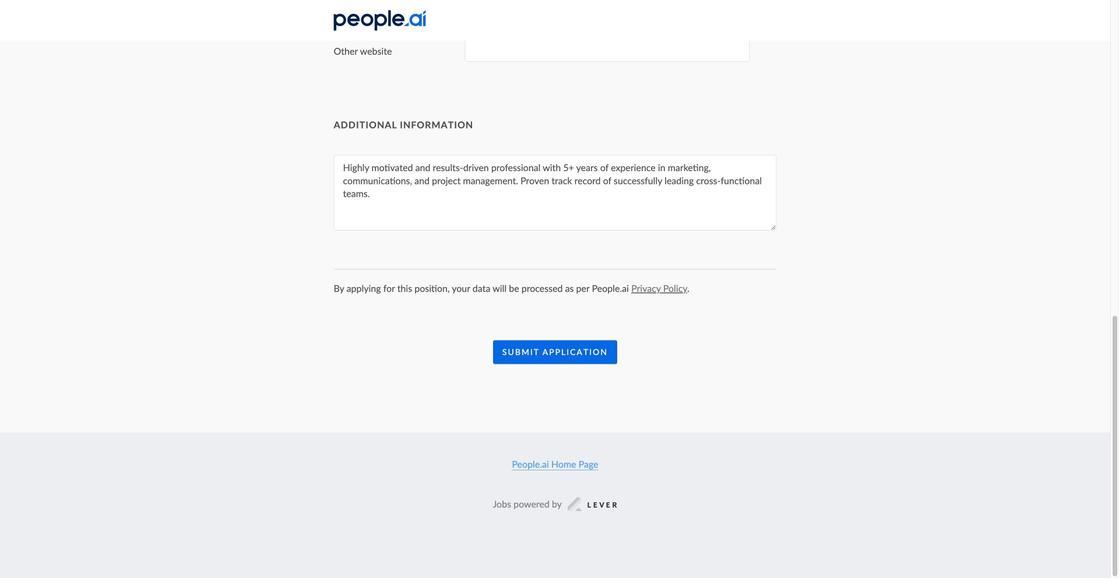 Task type: vqa. For each thing, say whether or not it's contained in the screenshot.
option
no



Task type: describe. For each thing, give the bounding box(es) containing it.
Add a cover letter or anything else you want to share. text field
[[334, 155, 777, 231]]

people.ai logo image
[[334, 10, 426, 31]]

lever logo image
[[568, 498, 618, 512]]



Task type: locate. For each thing, give the bounding box(es) containing it.
None text field
[[465, 0, 750, 18]]

None text field
[[465, 38, 750, 62]]



